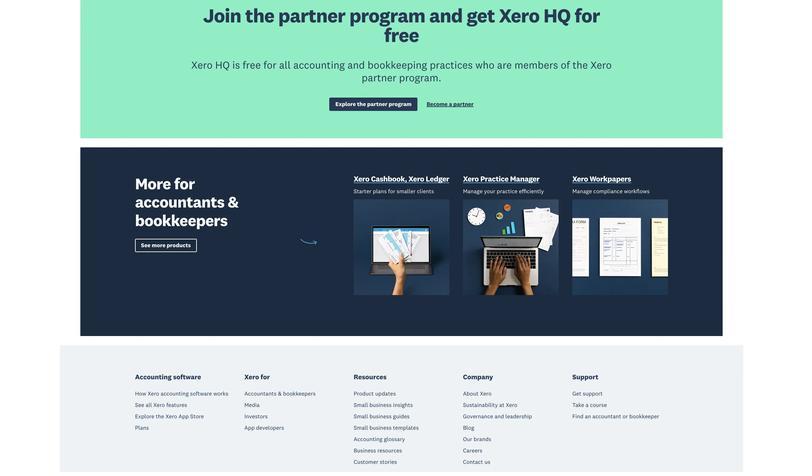 Task type: locate. For each thing, give the bounding box(es) containing it.
accountants
[[135, 192, 225, 212]]

1 vertical spatial and
[[348, 58, 365, 71]]

0 vertical spatial free
[[384, 23, 419, 47]]

our
[[463, 436, 472, 443]]

business for insights
[[370, 402, 392, 409]]

1 vertical spatial program
[[389, 100, 412, 108]]

app
[[179, 413, 189, 420], [244, 424, 255, 432]]

how xero accounting software works
[[135, 390, 228, 397]]

partner inside 'join the partner program and get xero hq for free'
[[278, 3, 345, 28]]

free right is
[[243, 58, 261, 71]]

partner inside become a partner link
[[453, 100, 474, 108]]

1 vertical spatial app
[[244, 424, 255, 432]]

1 vertical spatial small
[[354, 413, 368, 420]]

1 vertical spatial accounting
[[161, 390, 189, 397]]

accountants & bookkeepers
[[244, 390, 316, 397]]

xero practice manager link
[[463, 174, 540, 185]]

manage left your
[[463, 188, 483, 195]]

explore for explore the partner program
[[335, 100, 356, 108]]

2 vertical spatial and
[[495, 413, 504, 420]]

2 small from the top
[[354, 413, 368, 420]]

all
[[279, 58, 291, 71], [146, 402, 152, 409]]

product
[[354, 390, 374, 397]]

0 vertical spatial program
[[349, 3, 425, 28]]

3 business from the top
[[370, 424, 392, 432]]

& inside more for accountants & bookkeepers
[[228, 192, 239, 212]]

1 horizontal spatial manage
[[573, 188, 592, 195]]

for inside xero hq is free for all accounting and bookkeeping practices who are members of the xero partner program.
[[263, 58, 277, 71]]

for
[[575, 3, 600, 28], [263, 58, 277, 71], [174, 174, 195, 194], [388, 188, 395, 195], [261, 373, 270, 381]]

1 manage from the left
[[463, 188, 483, 195]]

xero
[[499, 3, 540, 28], [191, 58, 213, 71], [591, 58, 612, 71], [354, 174, 370, 184], [409, 174, 424, 184], [463, 174, 479, 184], [573, 174, 588, 184], [244, 373, 259, 381], [148, 390, 159, 397], [480, 390, 492, 397], [153, 402, 165, 409], [506, 402, 518, 409], [166, 413, 177, 420]]

and inside xero hq is free for all accounting and bookkeeping practices who are members of the xero partner program.
[[348, 58, 365, 71]]

how xero accounting software works link
[[135, 390, 228, 397]]

software up how xero accounting software works
[[173, 373, 201, 381]]

1 horizontal spatial and
[[429, 3, 463, 28]]

0 horizontal spatial bookkeepers
[[135, 210, 228, 230]]

about xero link
[[463, 390, 492, 397]]

0 vertical spatial accounting
[[293, 58, 345, 71]]

1 vertical spatial explore
[[135, 413, 154, 420]]

sustainability at xero link
[[463, 402, 518, 409]]

1 small from the top
[[354, 402, 368, 409]]

business resources link
[[354, 447, 402, 454]]

app down investors in the left bottom of the page
[[244, 424, 255, 432]]

see left more
[[141, 242, 151, 249]]

0 vertical spatial bookkeepers
[[135, 210, 228, 230]]

company
[[463, 373, 493, 381]]

a right become
[[449, 100, 452, 108]]

0 horizontal spatial &
[[228, 192, 239, 212]]

accounting software
[[135, 373, 201, 381]]

take a course link
[[573, 402, 607, 409]]

software left works
[[190, 390, 212, 397]]

accountants & bookkeepers link
[[244, 390, 316, 397]]

program inside 'join the partner program and get xero hq for free'
[[349, 3, 425, 28]]

business down 'small business guides' "link"
[[370, 424, 392, 432]]

0 vertical spatial accounting
[[135, 373, 172, 381]]

brands
[[474, 436, 491, 443]]

0 vertical spatial explore
[[335, 100, 356, 108]]

0 vertical spatial see
[[141, 242, 151, 249]]

get
[[573, 390, 582, 397]]

efficiently
[[519, 188, 544, 195]]

0 horizontal spatial app
[[179, 413, 189, 420]]

contact us link
[[463, 459, 490, 466]]

practice
[[497, 188, 518, 195]]

0 horizontal spatial all
[[146, 402, 152, 409]]

0 vertical spatial small
[[354, 402, 368, 409]]

app down features
[[179, 413, 189, 420]]

0 horizontal spatial manage
[[463, 188, 483, 195]]

find an accountant or bookkeeper
[[573, 413, 659, 420]]

customer stories
[[354, 459, 397, 466]]

features
[[166, 402, 187, 409]]

the for explore the partner program
[[357, 100, 366, 108]]

see
[[141, 242, 151, 249], [135, 402, 144, 409]]

the inside 'join the partner program and get xero hq for free'
[[245, 3, 274, 28]]

become a partner link
[[427, 100, 474, 109]]

0 horizontal spatial explore
[[135, 413, 154, 420]]

1 horizontal spatial a
[[586, 402, 589, 409]]

2 vertical spatial business
[[370, 424, 392, 432]]

partner
[[278, 3, 345, 28], [362, 71, 397, 84], [367, 100, 388, 108], [453, 100, 474, 108]]

leadership
[[506, 413, 532, 420]]

0 horizontal spatial and
[[348, 58, 365, 71]]

1 vertical spatial free
[[243, 58, 261, 71]]

1 horizontal spatial free
[[384, 23, 419, 47]]

small for small business insights
[[354, 402, 368, 409]]

accounting glossary
[[354, 436, 405, 443]]

small business insights link
[[354, 402, 413, 409]]

small business templates
[[354, 424, 419, 432]]

media link
[[244, 402, 260, 409]]

the for join the partner program and get xero hq for free
[[245, 3, 274, 28]]

1 vertical spatial business
[[370, 413, 392, 420]]

1 vertical spatial hq
[[215, 58, 230, 71]]

the
[[245, 3, 274, 28], [573, 58, 588, 71], [357, 100, 366, 108], [156, 413, 164, 420]]

insights
[[393, 402, 413, 409]]

see for see more products
[[141, 242, 151, 249]]

explore the partner program
[[335, 100, 412, 108]]

0 horizontal spatial accounting
[[135, 373, 172, 381]]

and inside 'join the partner program and get xero hq for free'
[[429, 3, 463, 28]]

manage
[[463, 188, 483, 195], [573, 188, 592, 195]]

2 business from the top
[[370, 413, 392, 420]]

our brands link
[[463, 436, 491, 443]]

accountant
[[593, 413, 621, 420]]

explore the xero app store
[[135, 413, 204, 420]]

the inside xero hq is free for all accounting and bookkeeping practices who are members of the xero partner program.
[[573, 58, 588, 71]]

1 horizontal spatial app
[[244, 424, 255, 432]]

1 vertical spatial see
[[135, 402, 144, 409]]

3 small from the top
[[354, 424, 368, 432]]

0 horizontal spatial a
[[449, 100, 452, 108]]

1 horizontal spatial accounting
[[293, 58, 345, 71]]

free inside xero hq is free for all accounting and bookkeeping practices who are members of the xero partner program.
[[243, 58, 261, 71]]

2 vertical spatial small
[[354, 424, 368, 432]]

see more products link
[[135, 239, 197, 252]]

customer stories link
[[354, 459, 397, 466]]

accounting up business
[[354, 436, 383, 443]]

1 horizontal spatial hq
[[544, 3, 571, 28]]

product updates link
[[354, 390, 396, 397]]

contact us
[[463, 459, 490, 466]]

explore the xero app store link
[[135, 413, 204, 420]]

app developers link
[[244, 424, 284, 432]]

support
[[573, 373, 599, 381]]

0 vertical spatial a
[[449, 100, 452, 108]]

hq inside xero hq is free for all accounting and bookkeeping practices who are members of the xero partner program.
[[215, 58, 230, 71]]

0 vertical spatial hq
[[544, 3, 571, 28]]

partner for become
[[453, 100, 474, 108]]

xero for
[[244, 373, 270, 381]]

1 horizontal spatial all
[[279, 58, 291, 71]]

0 horizontal spatial hq
[[215, 58, 230, 71]]

0 vertical spatial all
[[279, 58, 291, 71]]

sustainability at xero
[[463, 402, 518, 409]]

practice
[[480, 174, 509, 184]]

take
[[573, 402, 584, 409]]

get
[[467, 3, 495, 28]]

partner for join
[[278, 3, 345, 28]]

1 vertical spatial accounting
[[354, 436, 383, 443]]

2 horizontal spatial and
[[495, 413, 504, 420]]

governance and leadership
[[463, 413, 532, 420]]

business up small business guides
[[370, 402, 392, 409]]

0 vertical spatial &
[[228, 192, 239, 212]]

free up bookkeeping
[[384, 23, 419, 47]]

partner inside xero hq is free for all accounting and bookkeeping practices who are members of the xero partner program.
[[362, 71, 397, 84]]

a right take
[[586, 402, 589, 409]]

1 vertical spatial all
[[146, 402, 152, 409]]

0 vertical spatial business
[[370, 402, 392, 409]]

1 vertical spatial &
[[278, 390, 282, 397]]

see down how
[[135, 402, 144, 409]]

small business guides
[[354, 413, 410, 420]]

1 horizontal spatial bookkeepers
[[283, 390, 316, 397]]

developers
[[256, 424, 284, 432]]

1 horizontal spatial explore
[[335, 100, 356, 108]]

1 horizontal spatial &
[[278, 390, 282, 397]]

ledger
[[426, 174, 449, 184]]

our brands
[[463, 436, 491, 443]]

0 horizontal spatial free
[[243, 58, 261, 71]]

1 horizontal spatial accounting
[[354, 436, 383, 443]]

1 business from the top
[[370, 402, 392, 409]]

business down small business insights link
[[370, 413, 392, 420]]

2 manage from the left
[[573, 188, 592, 195]]

manage down xero workpapers link
[[573, 188, 592, 195]]

0 vertical spatial and
[[429, 3, 463, 28]]

a
[[449, 100, 452, 108], [586, 402, 589, 409]]

us
[[485, 459, 490, 466]]

program for explore
[[389, 100, 412, 108]]

program for join
[[349, 3, 425, 28]]

accounting up how
[[135, 373, 172, 381]]

software
[[173, 373, 201, 381], [190, 390, 212, 397]]

app developers
[[244, 424, 284, 432]]

the for explore the xero app store
[[156, 413, 164, 420]]

business
[[370, 402, 392, 409], [370, 413, 392, 420], [370, 424, 392, 432]]

of
[[561, 58, 570, 71]]

templates
[[393, 424, 419, 432]]

1 vertical spatial a
[[586, 402, 589, 409]]

resources
[[354, 373, 387, 381]]



Task type: describe. For each thing, give the bounding box(es) containing it.
see for see all xero features
[[135, 402, 144, 409]]

see more products
[[141, 242, 191, 249]]

workflows
[[624, 188, 650, 195]]

customer
[[354, 459, 378, 466]]

business resources
[[354, 447, 402, 454]]

find
[[573, 413, 584, 420]]

manage compliance workflows
[[573, 188, 650, 195]]

for inside 'join the partner program and get xero hq for free'
[[575, 3, 600, 28]]

0 horizontal spatial accounting
[[161, 390, 189, 397]]

careers
[[463, 447, 482, 454]]

see all xero features
[[135, 402, 187, 409]]

small business templates link
[[354, 424, 419, 432]]

plans link
[[135, 424, 149, 432]]

course
[[590, 402, 607, 409]]

more for accountants & bookkeepers
[[135, 174, 239, 230]]

clients
[[417, 188, 434, 195]]

careers link
[[463, 447, 482, 454]]

bookkeeper
[[629, 413, 659, 420]]

investors
[[244, 413, 268, 420]]

get support link
[[573, 390, 603, 397]]

find an accountant or bookkeeper link
[[573, 413, 659, 420]]

works
[[213, 390, 228, 397]]

governance
[[463, 413, 493, 420]]

business for templates
[[370, 424, 392, 432]]

accounting for accounting glossary
[[354, 436, 383, 443]]

accounting inside xero hq is free for all accounting and bookkeeping practices who are members of the xero partner program.
[[293, 58, 345, 71]]

for inside more for accountants & bookkeepers
[[174, 174, 195, 194]]

program.
[[399, 71, 441, 84]]

see all xero features link
[[135, 402, 187, 409]]

business
[[354, 447, 376, 454]]

more
[[135, 174, 171, 194]]

a for support
[[586, 402, 589, 409]]

1 vertical spatial software
[[190, 390, 212, 397]]

business for guides
[[370, 413, 392, 420]]

xero workpapers
[[573, 174, 631, 184]]

manage your practice efficiently
[[463, 188, 544, 195]]

how
[[135, 390, 146, 397]]

partner for explore
[[367, 100, 388, 108]]

updates
[[375, 390, 396, 397]]

starter plans for smaller clients
[[354, 188, 434, 195]]

manage for workpapers
[[573, 188, 592, 195]]

0 vertical spatial app
[[179, 413, 189, 420]]

plans
[[373, 188, 387, 195]]

contact
[[463, 459, 483, 466]]

practices
[[430, 58, 473, 71]]

accounting glossary link
[[354, 436, 405, 443]]

store
[[190, 413, 204, 420]]

starter
[[354, 188, 372, 195]]

members
[[515, 58, 558, 71]]

sustainability
[[463, 402, 498, 409]]

join the partner program and get xero hq for free
[[203, 3, 600, 47]]

cashbook,
[[371, 174, 407, 184]]

accounting for accounting software
[[135, 373, 172, 381]]

small for small business templates
[[354, 424, 368, 432]]

a for join the partner program and get xero hq for free
[[449, 100, 452, 108]]

xero cashbook, xero ledger link
[[354, 174, 449, 185]]

are
[[497, 58, 512, 71]]

at
[[499, 402, 505, 409]]

more
[[152, 242, 166, 249]]

media
[[244, 402, 260, 409]]

explore the partner program link
[[330, 98, 418, 111]]

stories
[[380, 459, 397, 466]]

smaller
[[397, 188, 416, 195]]

all inside xero hq is free for all accounting and bookkeeping practices who are members of the xero partner program.
[[279, 58, 291, 71]]

hq inside 'join the partner program and get xero hq for free'
[[544, 3, 571, 28]]

guides
[[393, 413, 410, 420]]

explore for explore the xero app store
[[135, 413, 154, 420]]

about xero
[[463, 390, 492, 397]]

become a partner
[[427, 100, 474, 108]]

become
[[427, 100, 448, 108]]

small business guides link
[[354, 413, 410, 420]]

plans
[[135, 424, 149, 432]]

0 vertical spatial software
[[173, 373, 201, 381]]

bookkeeping
[[368, 58, 427, 71]]

about
[[463, 390, 479, 397]]

small for small business guides
[[354, 413, 368, 420]]

support
[[583, 390, 603, 397]]

blog
[[463, 424, 474, 432]]

xero hq is free for all accounting and bookkeeping practices who are members of the xero partner program.
[[191, 58, 612, 84]]

xero practice manager
[[463, 174, 540, 184]]

products
[[167, 242, 191, 249]]

accountants
[[244, 390, 277, 397]]

xero inside 'join the partner program and get xero hq for free'
[[499, 3, 540, 28]]

governance and leadership link
[[463, 413, 532, 420]]

get support
[[573, 390, 603, 397]]

glossary
[[384, 436, 405, 443]]

investors link
[[244, 413, 268, 420]]

product updates
[[354, 390, 396, 397]]

compliance
[[594, 188, 623, 195]]

manage for practice
[[463, 188, 483, 195]]

bookkeepers inside more for accountants & bookkeepers
[[135, 210, 228, 230]]

1 vertical spatial bookkeepers
[[283, 390, 316, 397]]

free inside 'join the partner program and get xero hq for free'
[[384, 23, 419, 47]]

is
[[232, 58, 240, 71]]

blog link
[[463, 424, 474, 432]]



Task type: vqa. For each thing, say whether or not it's contained in the screenshot.
The Run to the left
no



